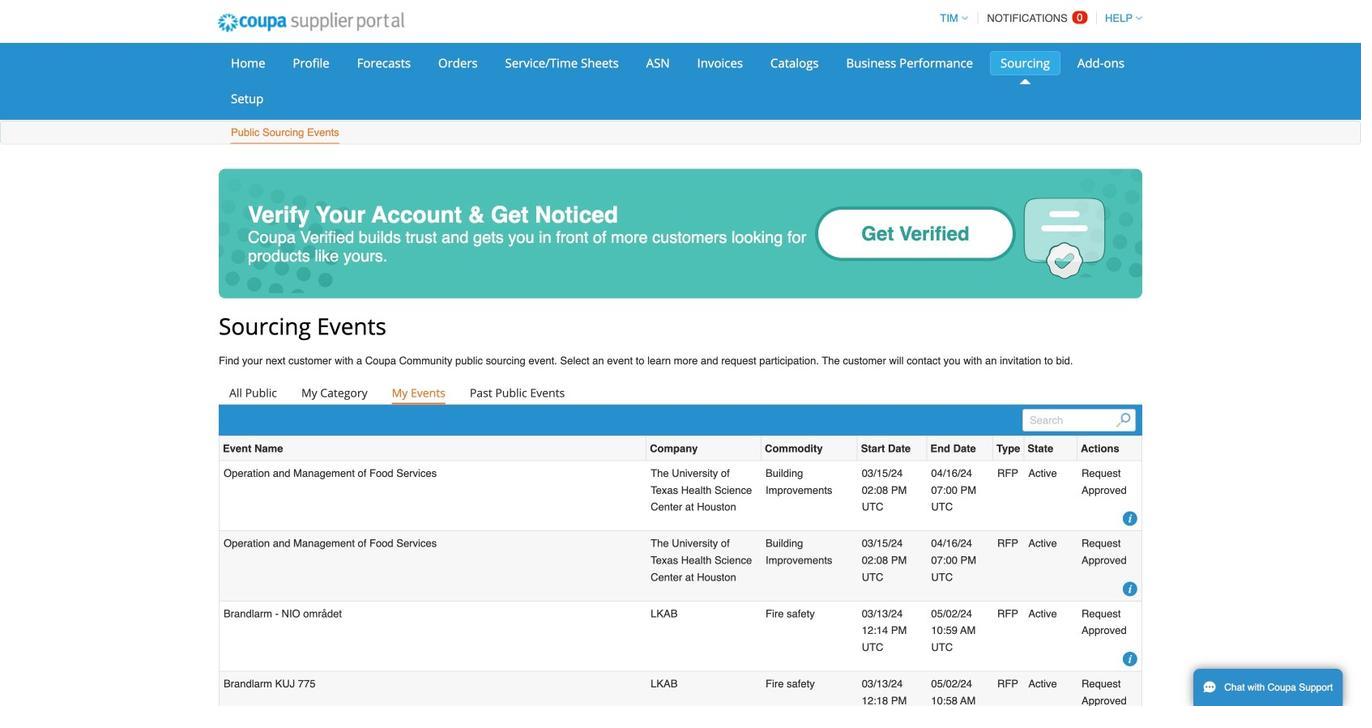 Task type: locate. For each thing, give the bounding box(es) containing it.
navigation
[[933, 2, 1142, 34]]

tab list
[[219, 382, 1142, 404]]

end date element
[[927, 437, 993, 461]]

event name element
[[220, 437, 647, 461]]

state element
[[1024, 437, 1078, 461]]

Search text field
[[1023, 409, 1136, 432]]

type element
[[993, 437, 1024, 461]]

start date element
[[858, 437, 927, 461]]

company element
[[647, 437, 762, 461]]

commodity element
[[762, 437, 858, 461]]

search image
[[1116, 413, 1131, 428]]

actions element
[[1078, 437, 1142, 461]]



Task type: vqa. For each thing, say whether or not it's contained in the screenshot.
search Text Box
yes



Task type: describe. For each thing, give the bounding box(es) containing it.
coupa supplier portal image
[[207, 2, 415, 43]]



